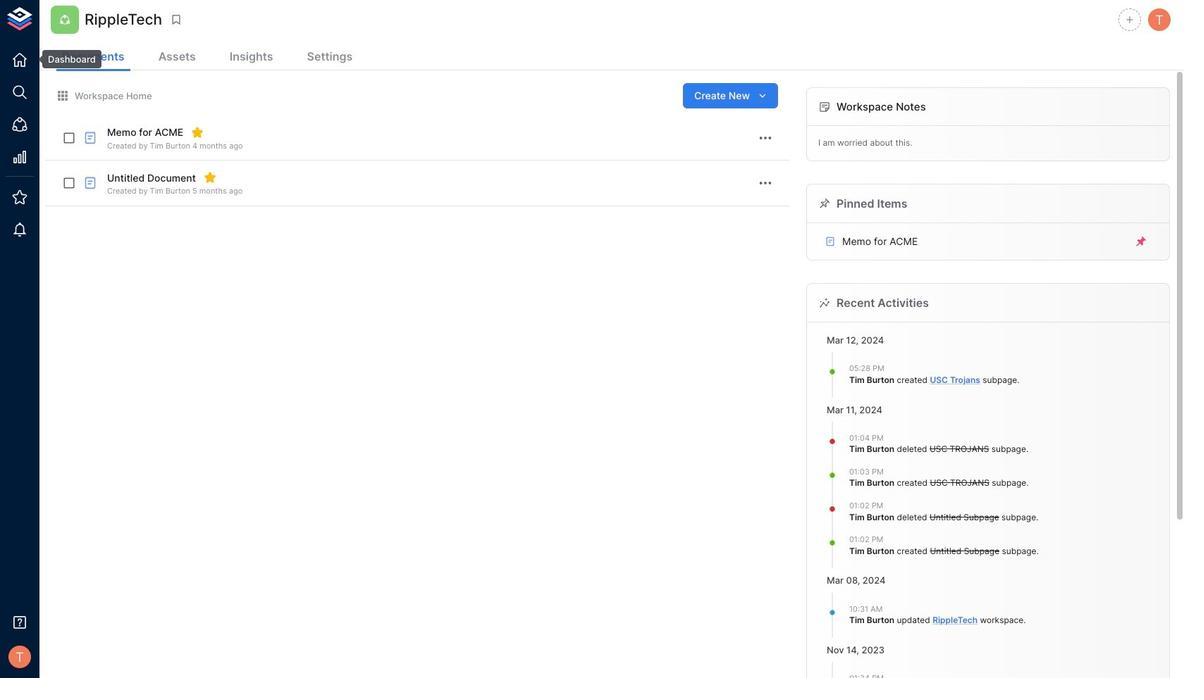 Task type: locate. For each thing, give the bounding box(es) containing it.
remove favorite image
[[191, 126, 204, 139], [204, 172, 216, 184]]

tooltip
[[32, 50, 101, 69]]

bookmark image
[[170, 13, 183, 26]]



Task type: describe. For each thing, give the bounding box(es) containing it.
0 vertical spatial remove favorite image
[[191, 126, 204, 139]]

1 vertical spatial remove favorite image
[[204, 172, 216, 184]]

unpin image
[[1135, 235, 1148, 248]]



Task type: vqa. For each thing, say whether or not it's contained in the screenshot.
Remove Favorite icon
yes



